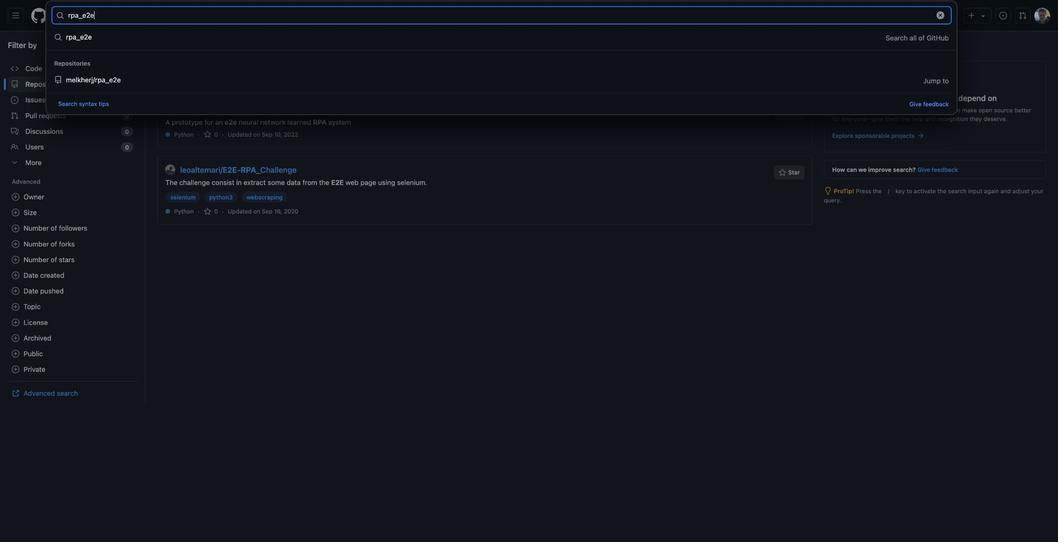 Task type: locate. For each thing, give the bounding box(es) containing it.
1 vertical spatial python language element
[[174, 207, 194, 216]]

None text field
[[68, 7, 931, 23]]

git pull request image
[[1020, 12, 1027, 20]]

2 python language element from the top
[[174, 207, 194, 216]]

1 python language element from the top
[[174, 130, 194, 139]]

3 plus circle image from the top
[[12, 224, 20, 232]]

plus image
[[968, 12, 976, 20]]

2 plus circle image from the top
[[12, 209, 20, 217]]

issue opened image
[[1000, 12, 1008, 20]]

plus circle image
[[12, 240, 20, 248], [12, 256, 20, 264], [12, 287, 20, 295], [12, 334, 20, 342], [12, 366, 20, 373]]

python language element
[[174, 130, 194, 139], [174, 207, 194, 216]]

1 plus circle image from the top
[[12, 240, 20, 248]]

link external image
[[12, 390, 20, 397]]

6 plus circle image from the top
[[12, 319, 20, 326]]

0 vertical spatial python language element
[[174, 130, 194, 139]]

sc 9kayk9 0 image
[[768, 42, 775, 49], [11, 65, 19, 73], [11, 80, 19, 88], [11, 96, 19, 104]]

suggestions list box
[[46, 25, 957, 93]]

sc 9kayk9 0 image
[[11, 112, 19, 120], [11, 127, 19, 135], [204, 131, 212, 138], [917, 132, 925, 140], [11, 143, 19, 151], [11, 159, 19, 167], [825, 187, 833, 195], [204, 208, 212, 215]]

4 plus circle image from the top
[[12, 334, 20, 342]]

plus circle image
[[12, 193, 20, 201], [12, 209, 20, 217], [12, 224, 20, 232], [12, 272, 20, 279], [12, 303, 20, 311], [12, 319, 20, 326], [12, 350, 20, 358]]

draggable pane splitter slider
[[144, 31, 147, 405]]

dialog
[[46, 1, 958, 115]]

7 plus circle image from the top
[[12, 350, 20, 358]]



Task type: describe. For each thing, give the bounding box(es) containing it.
triangle down image
[[980, 12, 988, 20]]

2 plus circle image from the top
[[12, 256, 20, 264]]

5 plus circle image from the top
[[12, 366, 20, 373]]

3 plus circle image from the top
[[12, 287, 20, 295]]

4 plus circle image from the top
[[12, 272, 20, 279]]

open column options image
[[802, 42, 810, 50]]

command palette image
[[940, 12, 948, 20]]

homepage image
[[31, 8, 47, 24]]

5 plus circle image from the top
[[12, 303, 20, 311]]

1 plus circle image from the top
[[12, 193, 20, 201]]



Task type: vqa. For each thing, say whether or not it's contained in the screenshot.
Draggable pane splitter "slider"
yes



